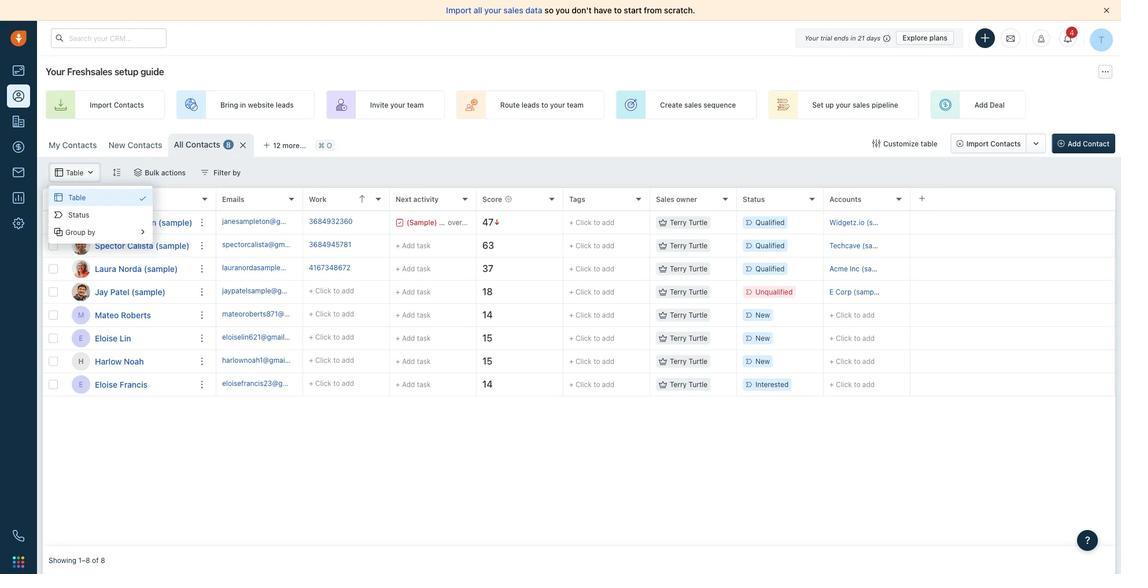 Task type: locate. For each thing, give the bounding box(es) containing it.
your
[[485, 5, 502, 15]]

1 vertical spatial container_wx8msf4aqz5i3rn1 image
[[54, 211, 63, 219]]

0 vertical spatial container_wx8msf4aqz5i3rn1 image
[[139, 194, 147, 203]]

container_wx8msf4aqz5i3rn1 image left status
[[54, 211, 63, 219]]

container_wx8msf4aqz5i3rn1 image right by
[[139, 228, 147, 236]]

container_wx8msf4aqz5i3rn1 image left group
[[54, 228, 63, 236]]

0 horizontal spatial container_wx8msf4aqz5i3rn1 image
[[54, 228, 63, 236]]

menu
[[49, 186, 153, 244]]

explore
[[903, 34, 928, 42]]

2 vertical spatial container_wx8msf4aqz5i3rn1 image
[[139, 228, 147, 236]]

from
[[644, 5, 662, 15]]

freshworks switcher image
[[13, 556, 24, 568]]

container_wx8msf4aqz5i3rn1 image left "table" at the left
[[54, 193, 63, 201]]

container_wx8msf4aqz5i3rn1 image up group by menu item
[[139, 194, 147, 203]]

shade muted image
[[881, 33, 891, 43]]

container_wx8msf4aqz5i3rn1 image
[[54, 193, 63, 201], [54, 211, 63, 219], [139, 228, 147, 236]]

group
[[65, 228, 86, 236]]

container_wx8msf4aqz5i3rn1 image
[[139, 194, 147, 203], [54, 228, 63, 236]]

don't
[[572, 5, 592, 15]]

import
[[446, 5, 472, 15]]

1 horizontal spatial container_wx8msf4aqz5i3rn1 image
[[139, 194, 147, 203]]

1 vertical spatial container_wx8msf4aqz5i3rn1 image
[[54, 228, 63, 236]]

0 vertical spatial container_wx8msf4aqz5i3rn1 image
[[54, 193, 63, 201]]

table
[[68, 193, 86, 201]]

all
[[474, 5, 483, 15]]



Task type: vqa. For each thing, say whether or not it's contained in the screenshot.
Connect
no



Task type: describe. For each thing, give the bounding box(es) containing it.
explore plans
[[903, 34, 948, 42]]

Search your CRM... text field
[[51, 28, 167, 48]]

group by
[[65, 228, 95, 236]]

send email image
[[1007, 33, 1015, 43]]

you
[[556, 5, 570, 15]]

container_wx8msf4aqz5i3rn1 image inside group by menu item
[[54, 228, 63, 236]]

status
[[68, 211, 89, 219]]

by
[[87, 228, 95, 236]]

import all your sales data so you don't have to start from scratch.
[[446, 5, 696, 15]]

have
[[594, 5, 612, 15]]

import all your sales data link
[[446, 5, 545, 15]]

explore plans link
[[897, 31, 955, 45]]

data
[[526, 5, 543, 15]]

4 link
[[1060, 27, 1078, 47]]

to
[[614, 5, 622, 15]]

container_wx8msf4aqz5i3rn1 image for table
[[54, 193, 63, 201]]

menu containing table
[[49, 186, 153, 244]]

start
[[624, 5, 642, 15]]

group by menu item
[[49, 223, 153, 241]]

container_wx8msf4aqz5i3rn1 image for status
[[54, 211, 63, 219]]

container_wx8msf4aqz5i3rn1 image inside group by menu item
[[139, 228, 147, 236]]

plans
[[930, 34, 948, 42]]

so
[[545, 5, 554, 15]]

phone image
[[7, 524, 30, 548]]

sales
[[504, 5, 524, 15]]

scratch.
[[664, 5, 696, 15]]

4
[[1070, 28, 1075, 36]]



